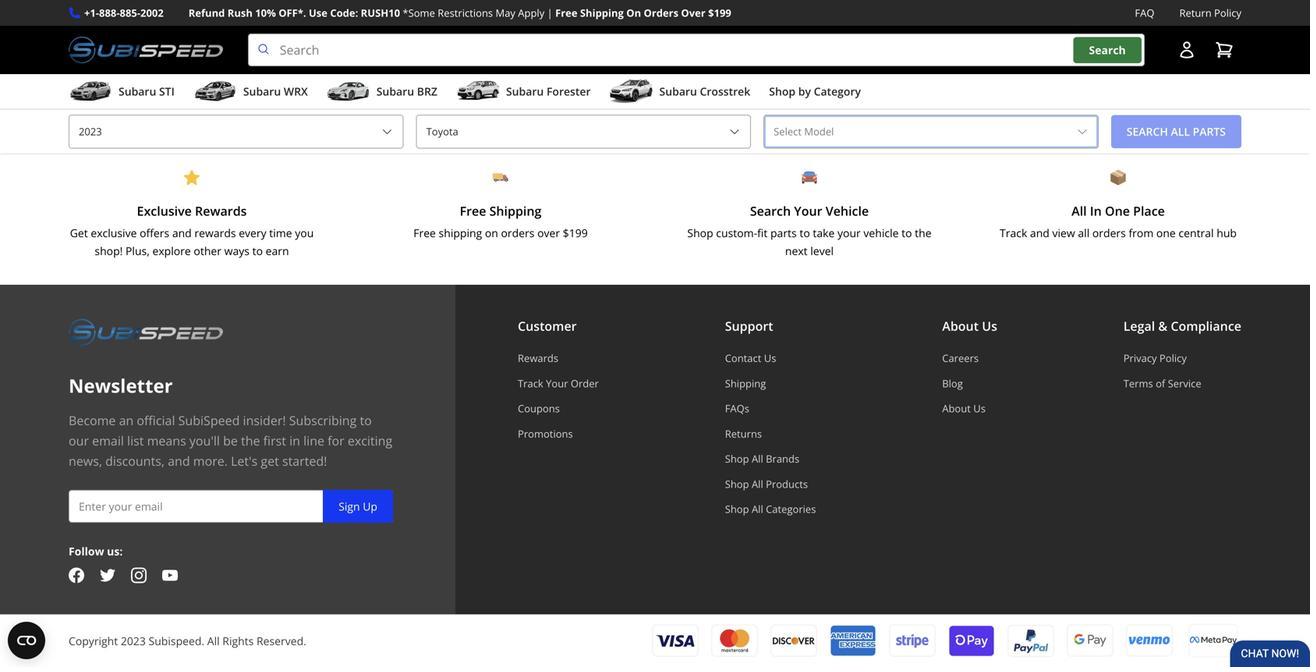 Task type: locate. For each thing, give the bounding box(es) containing it.
1 horizontal spatial track
[[1000, 226, 1028, 240]]

subaru crosstrek button
[[610, 77, 751, 109]]

shop by category button
[[770, 77, 861, 109]]

and down means
[[168, 453, 190, 469]]

1 vertical spatial about us
[[943, 401, 986, 416]]

careers link
[[943, 351, 998, 365]]

shipping left on
[[580, 6, 624, 20]]

order
[[571, 376, 599, 390]]

earn
[[266, 243, 289, 258]]

2 subaru from the left
[[243, 84, 281, 99]]

support
[[725, 318, 774, 334]]

shipping
[[580, 6, 624, 20], [490, 203, 542, 219], [725, 376, 766, 390]]

2 orders from the left
[[1093, 226, 1127, 240]]

1 horizontal spatial the
[[915, 226, 932, 240]]

to
[[800, 226, 810, 240], [902, 226, 913, 240], [252, 243, 263, 258], [360, 412, 372, 429]]

1 subaru from the left
[[119, 84, 156, 99]]

orders inside all in one place track and view all orders from one central hub
[[1093, 226, 1127, 240]]

1 horizontal spatial search
[[1090, 42, 1126, 57]]

2 vertical spatial free
[[414, 226, 436, 240]]

list
[[127, 432, 144, 449]]

rewards up 'track your order' on the bottom left of page
[[518, 351, 559, 365]]

button image
[[1178, 41, 1197, 59]]

0 horizontal spatial your
[[546, 376, 568, 390]]

0 horizontal spatial search
[[750, 203, 791, 219]]

coupons link
[[518, 401, 599, 416]]

0 vertical spatial rewards
[[195, 203, 247, 219]]

return
[[1180, 6, 1212, 20]]

shop left by
[[770, 84, 796, 99]]

and inside exclusive rewards get exclusive offers and rewards every time you shop! plus, explore other ways to earn
[[172, 226, 192, 240]]

$199 right over
[[709, 6, 732, 20]]

subaru brz
[[377, 84, 438, 99]]

shop!
[[95, 243, 123, 258]]

fit
[[758, 226, 768, 240]]

email
[[92, 432, 124, 449]]

view
[[1053, 226, 1076, 240]]

1 horizontal spatial orders
[[1093, 226, 1127, 240]]

subaru inside "dropdown button"
[[119, 84, 156, 99]]

subaru wrx button
[[193, 77, 308, 109]]

shipping up on
[[490, 203, 542, 219]]

your up the take
[[794, 203, 823, 219]]

ways
[[224, 243, 250, 258]]

plus,
[[126, 243, 150, 258]]

subaru left sti
[[119, 84, 156, 99]]

your for search
[[794, 203, 823, 219]]

subispeed.
[[149, 633, 205, 648]]

2 horizontal spatial shipping
[[725, 376, 766, 390]]

your
[[838, 226, 861, 240]]

&
[[1159, 318, 1168, 334]]

discover image
[[771, 624, 818, 657]]

$199 right the over
[[563, 226, 588, 240]]

2 about from the top
[[943, 401, 971, 416]]

rewards
[[195, 203, 247, 219], [518, 351, 559, 365]]

2 vertical spatial shipping
[[725, 376, 766, 390]]

shop down returns at the right of the page
[[725, 452, 749, 466]]

1 vertical spatial us
[[764, 351, 777, 365]]

shop down shop all brands
[[725, 477, 749, 491]]

0 horizontal spatial the
[[241, 432, 260, 449]]

about
[[943, 318, 979, 334], [943, 401, 971, 416]]

1 horizontal spatial policy
[[1215, 6, 1242, 20]]

policy right the return
[[1215, 6, 1242, 20]]

central
[[1179, 226, 1215, 240]]

free right '|'
[[556, 6, 578, 20]]

legal
[[1124, 318, 1156, 334]]

policy for return policy
[[1215, 6, 1242, 20]]

paypal image
[[1008, 624, 1055, 658]]

for
[[328, 432, 345, 449]]

shipping inside free shipping free shipping on orders over $199
[[490, 203, 542, 219]]

the
[[915, 226, 932, 240], [241, 432, 260, 449]]

0 vertical spatial free
[[556, 6, 578, 20]]

returns
[[725, 427, 762, 441]]

in
[[290, 432, 300, 449]]

become
[[69, 412, 116, 429]]

about up careers
[[943, 318, 979, 334]]

sti
[[159, 84, 175, 99]]

vehicle
[[864, 226, 899, 240]]

your inside search your vehicle shop custom-fit parts to take your vehicle to the next level
[[794, 203, 823, 219]]

and inside all in one place track and view all orders from one central hub
[[1031, 226, 1050, 240]]

and
[[172, 226, 192, 240], [1031, 226, 1050, 240], [168, 453, 190, 469]]

shipping
[[439, 226, 482, 240]]

10%
[[255, 6, 276, 20]]

2 about us from the top
[[943, 401, 986, 416]]

search
[[1090, 42, 1126, 57], [750, 203, 791, 219]]

shipping image
[[493, 170, 509, 185]]

1 vertical spatial subispeed logo image
[[69, 316, 223, 349]]

all down shop all products
[[752, 502, 764, 516]]

4 subaru from the left
[[506, 84, 544, 99]]

2023
[[121, 633, 146, 648]]

shop for shop all categories
[[725, 502, 749, 516]]

about us down blog link
[[943, 401, 986, 416]]

shop all categories
[[725, 502, 816, 516]]

885-
[[120, 6, 140, 20]]

about down blog
[[943, 401, 971, 416]]

the right vehicle
[[915, 226, 932, 240]]

subaru left wrx
[[243, 84, 281, 99]]

all in one image
[[1111, 170, 1127, 185]]

search for search
[[1090, 42, 1126, 57]]

contact us link
[[725, 351, 816, 365]]

amex image
[[830, 624, 877, 657]]

0 horizontal spatial orders
[[501, 226, 535, 240]]

track left the view
[[1000, 226, 1028, 240]]

orders down one
[[1093, 226, 1127, 240]]

free up shipping
[[460, 203, 486, 219]]

0 horizontal spatial shipping
[[490, 203, 542, 219]]

the right be
[[241, 432, 260, 449]]

about us link
[[943, 401, 998, 416]]

$199 inside free shipping free shipping on orders over $199
[[563, 226, 588, 240]]

a subaru crosstrek thumbnail image image
[[610, 80, 653, 103]]

2 horizontal spatial free
[[556, 6, 578, 20]]

and left the view
[[1031, 226, 1050, 240]]

all left rights
[[207, 633, 220, 648]]

instagram logo image
[[131, 568, 147, 583]]

0 horizontal spatial $199
[[563, 226, 588, 240]]

Select Make button
[[416, 115, 752, 149]]

1 vertical spatial $199
[[563, 226, 588, 240]]

subispeed
[[178, 412, 240, 429]]

a subaru wrx thumbnail image image
[[193, 80, 237, 103]]

search inside search your vehicle shop custom-fit parts to take your vehicle to the next level
[[750, 203, 791, 219]]

1 vertical spatial policy
[[1160, 351, 1187, 365]]

the inside search your vehicle shop custom-fit parts to take your vehicle to the next level
[[915, 226, 932, 240]]

1 horizontal spatial free
[[460, 203, 486, 219]]

rewards image
[[184, 170, 200, 185]]

all
[[1072, 203, 1087, 219], [752, 452, 764, 466], [752, 477, 764, 491], [752, 502, 764, 516], [207, 633, 220, 648]]

subaru left brz
[[377, 84, 414, 99]]

subispeed logo image
[[69, 34, 223, 66], [69, 316, 223, 349]]

2 vertical spatial us
[[974, 401, 986, 416]]

subaru
[[119, 84, 156, 99], [243, 84, 281, 99], [377, 84, 414, 99], [506, 84, 544, 99], [660, 84, 697, 99]]

your for track
[[546, 376, 568, 390]]

0 vertical spatial your
[[794, 203, 823, 219]]

use
[[309, 6, 328, 20]]

0 vertical spatial about us
[[943, 318, 998, 334]]

1 vertical spatial about
[[943, 401, 971, 416]]

1 vertical spatial search
[[750, 203, 791, 219]]

compliance
[[1171, 318, 1242, 334]]

us up careers link at the right of the page
[[982, 318, 998, 334]]

1 vertical spatial your
[[546, 376, 568, 390]]

3 subaru from the left
[[377, 84, 414, 99]]

line
[[304, 432, 325, 449]]

about us up careers link at the right of the page
[[943, 318, 998, 334]]

all left in
[[1072, 203, 1087, 219]]

0 vertical spatial track
[[1000, 226, 1028, 240]]

subaru left forester
[[506, 84, 544, 99]]

promotions
[[518, 427, 573, 441]]

and for exclusive
[[172, 226, 192, 240]]

to left the take
[[800, 226, 810, 240]]

visa image
[[652, 624, 699, 657]]

insider!
[[243, 412, 286, 429]]

track up the coupons
[[518, 376, 544, 390]]

to up exciting in the left bottom of the page
[[360, 412, 372, 429]]

0 horizontal spatial rewards
[[195, 203, 247, 219]]

let's
[[231, 453, 258, 469]]

subaru down search input field
[[660, 84, 697, 99]]

1 horizontal spatial your
[[794, 203, 823, 219]]

shop for shop by category
[[770, 84, 796, 99]]

0 vertical spatial the
[[915, 226, 932, 240]]

get
[[70, 226, 88, 240]]

0 horizontal spatial policy
[[1160, 351, 1187, 365]]

rewards up rewards
[[195, 203, 247, 219]]

terms
[[1124, 376, 1154, 390]]

1 horizontal spatial $199
[[709, 6, 732, 20]]

open widget image
[[8, 622, 45, 659]]

restrictions
[[438, 6, 493, 20]]

shop inside search your vehicle shop custom-fit parts to take your vehicle to the next level
[[688, 226, 714, 240]]

5 subaru from the left
[[660, 84, 697, 99]]

subaru sti button
[[69, 77, 175, 109]]

+1-888-885-2002
[[84, 6, 164, 20]]

subispeed logo image up newsletter
[[69, 316, 223, 349]]

us up shipping link
[[764, 351, 777, 365]]

you'll
[[190, 432, 220, 449]]

rights
[[223, 633, 254, 648]]

2 subispeed logo image from the top
[[69, 316, 223, 349]]

shop all products
[[725, 477, 808, 491]]

Select Model button
[[764, 115, 1099, 149]]

a subaru sti thumbnail image image
[[69, 80, 112, 103]]

terms of service
[[1124, 376, 1202, 390]]

the inside become an official subispeed insider! subscribing to our email list means you'll be the first in line for exciting news, discounts, and more. let's get started!
[[241, 432, 260, 449]]

one
[[1157, 226, 1176, 240]]

to down every
[[252, 243, 263, 258]]

mastercard image
[[712, 624, 758, 657]]

select make image
[[729, 125, 741, 138]]

0 vertical spatial about
[[943, 318, 979, 334]]

shop down shop all products
[[725, 502, 749, 516]]

stripe image
[[889, 624, 936, 657]]

subaru forester
[[506, 84, 591, 99]]

all for categories
[[752, 502, 764, 516]]

0 horizontal spatial track
[[518, 376, 544, 390]]

a subaru forester thumbnail image image
[[456, 80, 500, 103]]

subispeed logo image down 2002
[[69, 34, 223, 66]]

your down rewards link
[[546, 376, 568, 390]]

us for contact us link
[[764, 351, 777, 365]]

shop by category
[[770, 84, 861, 99]]

0 vertical spatial $199
[[709, 6, 732, 20]]

subaru inside dropdown button
[[660, 84, 697, 99]]

refund rush 10% off*. use code: rush10 *some restrictions may apply | free shipping on orders over $199
[[189, 6, 732, 20]]

search for search your vehicle shop custom-fit parts to take your vehicle to the next level
[[750, 203, 791, 219]]

orders right on
[[501, 226, 535, 240]]

wrx
[[284, 84, 308, 99]]

*some
[[403, 6, 435, 20]]

newsletter
[[69, 373, 173, 398]]

0 vertical spatial subispeed logo image
[[69, 34, 223, 66]]

$199
[[709, 6, 732, 20], [563, 226, 588, 240]]

shop left custom-
[[688, 226, 714, 240]]

0 vertical spatial policy
[[1215, 6, 1242, 20]]

us down blog link
[[974, 401, 986, 416]]

search inside "button"
[[1090, 42, 1126, 57]]

shop
[[770, 84, 796, 99], [688, 226, 714, 240], [725, 452, 749, 466], [725, 477, 749, 491], [725, 502, 749, 516]]

shipping down contact
[[725, 376, 766, 390]]

news,
[[69, 453, 102, 469]]

free left shipping
[[414, 226, 436, 240]]

2002
[[140, 6, 164, 20]]

1 orders from the left
[[501, 226, 535, 240]]

sign up button
[[323, 490, 393, 523]]

facebook logo image
[[69, 568, 84, 583]]

over
[[681, 6, 706, 20]]

a collage of action shots of vehicles image
[[0, 0, 1311, 145]]

0 vertical spatial search
[[1090, 42, 1126, 57]]

shop inside dropdown button
[[770, 84, 796, 99]]

get
[[261, 453, 279, 469]]

to right vehicle
[[902, 226, 913, 240]]

1 vertical spatial shipping
[[490, 203, 542, 219]]

and up explore in the top left of the page
[[172, 226, 192, 240]]

time
[[269, 226, 292, 240]]

metapay image
[[1191, 637, 1237, 645]]

careers
[[943, 351, 979, 365]]

|
[[547, 6, 553, 20]]

policy up terms of service link on the right
[[1160, 351, 1187, 365]]

1 vertical spatial rewards
[[518, 351, 559, 365]]

1 vertical spatial the
[[241, 432, 260, 449]]

1 horizontal spatial shipping
[[580, 6, 624, 20]]

all left brands
[[752, 452, 764, 466]]

subaru for subaru wrx
[[243, 84, 281, 99]]

all down shop all brands
[[752, 477, 764, 491]]

off*.
[[279, 6, 306, 20]]



Task type: vqa. For each thing, say whether or not it's contained in the screenshot.


Task type: describe. For each thing, give the bounding box(es) containing it.
1 about from the top
[[943, 318, 979, 334]]

explore
[[153, 243, 191, 258]]

all inside all in one place track and view all orders from one central hub
[[1072, 203, 1087, 219]]

subaru brz button
[[327, 77, 438, 109]]

googlepay image
[[1067, 624, 1114, 658]]

legal & compliance
[[1124, 318, 1242, 334]]

blog link
[[943, 376, 998, 390]]

rewards inside exclusive rewards get exclusive offers and rewards every time you shop! plus, explore other ways to earn
[[195, 203, 247, 219]]

customer
[[518, 318, 577, 334]]

faqs
[[725, 401, 750, 416]]

of
[[1156, 376, 1166, 390]]

categories
[[766, 502, 816, 516]]

vehicle
[[826, 203, 869, 219]]

more.
[[193, 453, 228, 469]]

1 subispeed logo image from the top
[[69, 34, 223, 66]]

to inside exclusive rewards get exclusive offers and rewards every time you shop! plus, explore other ways to earn
[[252, 243, 263, 258]]

rush
[[228, 6, 253, 20]]

apply
[[518, 6, 545, 20]]

rewards link
[[518, 351, 599, 365]]

all in one place track and view all orders from one central hub
[[1000, 203, 1237, 240]]

exciting
[[348, 432, 393, 449]]

other
[[194, 243, 222, 258]]

promotions link
[[518, 427, 599, 441]]

exclusive rewards get exclusive offers and rewards every time you shop! plus, explore other ways to earn
[[70, 203, 314, 258]]

0 vertical spatial shipping
[[580, 6, 624, 20]]

first
[[263, 432, 286, 449]]

shop all products link
[[725, 477, 816, 491]]

exclusive
[[91, 226, 137, 240]]

faq
[[1136, 6, 1155, 20]]

coupons
[[518, 401, 560, 416]]

faqs link
[[725, 401, 816, 416]]

and for all
[[1031, 226, 1050, 240]]

subaru sti
[[119, 84, 175, 99]]

reserved.
[[257, 633, 306, 648]]

shop all brands
[[725, 452, 800, 466]]

sign up
[[339, 499, 378, 514]]

track inside all in one place track and view all orders from one central hub
[[1000, 226, 1028, 240]]

shop all brands link
[[725, 452, 816, 466]]

shop all categories link
[[725, 502, 816, 516]]

custom-
[[716, 226, 758, 240]]

started!
[[282, 453, 327, 469]]

hub
[[1217, 226, 1237, 240]]

you
[[295, 226, 314, 240]]

Select Year button
[[69, 115, 404, 149]]

parts
[[771, 226, 797, 240]]

products
[[766, 477, 808, 491]]

us for about us link
[[974, 401, 986, 416]]

1 vertical spatial track
[[518, 376, 544, 390]]

privacy policy link
[[1124, 351, 1242, 365]]

exclusive
[[137, 203, 192, 219]]

all
[[1079, 226, 1090, 240]]

up
[[363, 499, 378, 514]]

in
[[1091, 203, 1102, 219]]

Enter your email text field
[[69, 490, 393, 523]]

subscribing
[[289, 412, 357, 429]]

venmo image
[[1127, 624, 1173, 658]]

shipping link
[[725, 376, 816, 390]]

on
[[485, 226, 498, 240]]

subaru for subaru sti
[[119, 84, 156, 99]]

terms of service link
[[1124, 376, 1242, 390]]

level
[[811, 243, 834, 258]]

search input field
[[248, 34, 1145, 66]]

blog
[[943, 376, 963, 390]]

youtube logo image
[[162, 568, 178, 583]]

orders inside free shipping free shipping on orders over $199
[[501, 226, 535, 240]]

rush10
[[361, 6, 400, 20]]

from
[[1129, 226, 1154, 240]]

shop for shop all products
[[725, 477, 749, 491]]

0 horizontal spatial free
[[414, 226, 436, 240]]

and inside become an official subispeed insider! subscribing to our email list means you'll be the first in line for exciting news, discounts, and more. let's get started!
[[168, 453, 190, 469]]

sign
[[339, 499, 360, 514]]

1 about us from the top
[[943, 318, 998, 334]]

shop for shop all brands
[[725, 452, 749, 466]]

over
[[538, 226, 560, 240]]

select year image
[[381, 125, 394, 138]]

become an official subispeed insider! subscribing to our email list means you'll be the first in line for exciting news, discounts, and more. let's get started!
[[69, 412, 393, 469]]

brz
[[417, 84, 438, 99]]

+1-888-885-2002 link
[[84, 5, 164, 21]]

rewards
[[195, 226, 236, 240]]

888-
[[99, 6, 120, 20]]

refund
[[189, 6, 225, 20]]

0 vertical spatial us
[[982, 318, 998, 334]]

search vehicle image
[[802, 170, 818, 185]]

orders
[[644, 6, 679, 20]]

by
[[799, 84, 811, 99]]

select model image
[[1077, 125, 1089, 138]]

return policy
[[1180, 6, 1242, 20]]

1 horizontal spatial rewards
[[518, 351, 559, 365]]

return policy link
[[1180, 5, 1242, 21]]

contact
[[725, 351, 762, 365]]

our
[[69, 432, 89, 449]]

follow us:
[[69, 544, 123, 559]]

code:
[[330, 6, 358, 20]]

to inside become an official subispeed insider! subscribing to our email list means you'll be the first in line for exciting news, discounts, and more. let's get started!
[[360, 412, 372, 429]]

subaru for subaru forester
[[506, 84, 544, 99]]

contact us
[[725, 351, 777, 365]]

policy for privacy policy
[[1160, 351, 1187, 365]]

subaru for subaru crosstrek
[[660, 84, 697, 99]]

us:
[[107, 544, 123, 559]]

subaru for subaru brz
[[377, 84, 414, 99]]

copyright
[[69, 633, 118, 648]]

every
[[239, 226, 267, 240]]

shoppay image
[[949, 624, 996, 658]]

may
[[496, 6, 516, 20]]

a subaru brz thumbnail image image
[[327, 80, 370, 103]]

all for products
[[752, 477, 764, 491]]

returns link
[[725, 427, 816, 441]]

free shipping free shipping on orders over $199
[[414, 203, 588, 240]]

take
[[813, 226, 835, 240]]

one
[[1106, 203, 1131, 219]]

twitter logo image
[[100, 568, 115, 583]]

all for brands
[[752, 452, 764, 466]]

1 vertical spatial free
[[460, 203, 486, 219]]

crosstrek
[[700, 84, 751, 99]]



